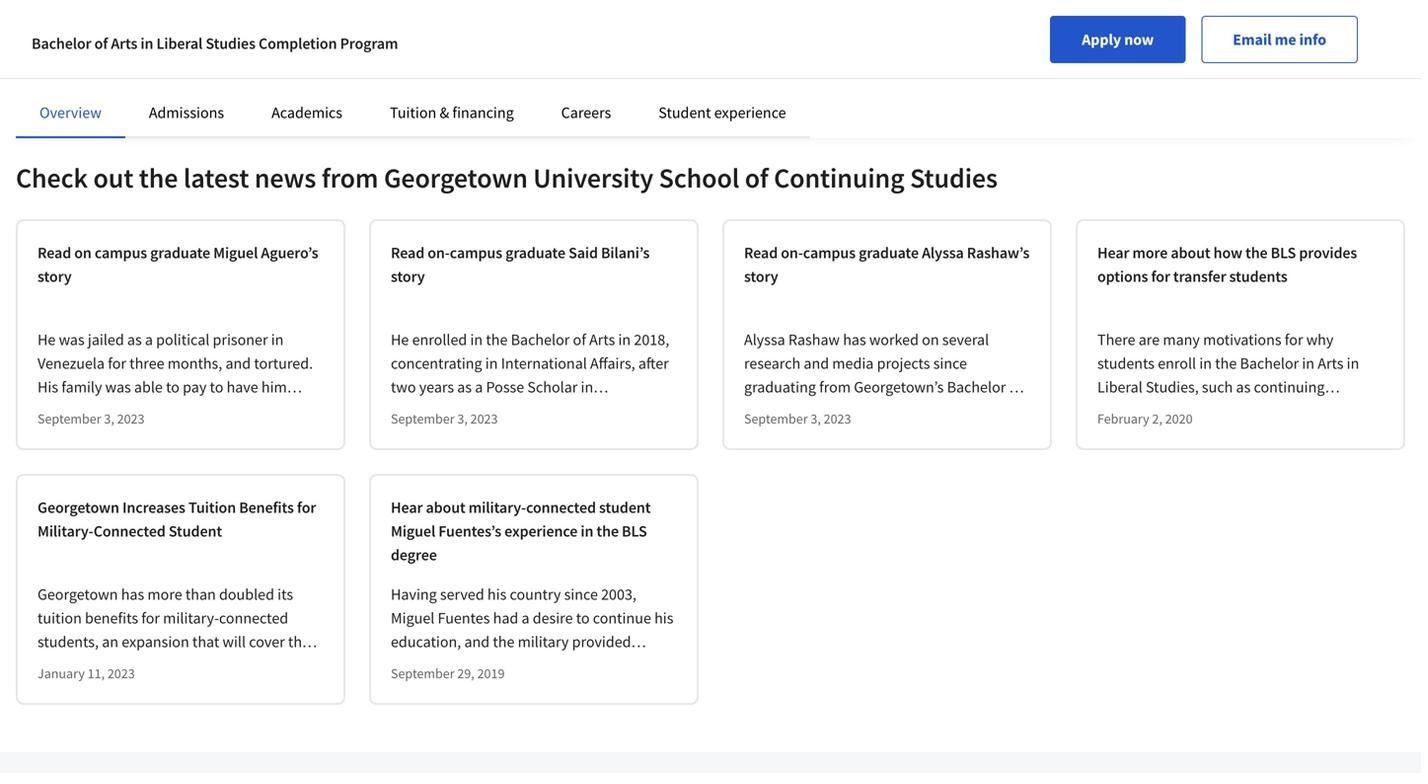 Task type: locate. For each thing, give the bounding box(es) containing it.
3 3, from the left
[[811, 410, 821, 428]]

story up "research"
[[744, 267, 779, 286]]

connected
[[94, 521, 166, 541]]

1 horizontal spatial hear
[[1098, 243, 1130, 263]]

2023 for annual
[[107, 665, 135, 682]]

1 horizontal spatial campus
[[450, 243, 503, 263]]

2 graduate from the left
[[506, 243, 566, 263]]

services
[[744, 472, 799, 492]]

and down the fuentes
[[465, 632, 490, 652]]

studies left completion
[[206, 34, 256, 53]]

georgetown up 'military-'
[[38, 498, 119, 517]]

2 horizontal spatial september 3, 2023
[[744, 410, 852, 428]]

read inside read on-campus graduate said bilani's story
[[391, 243, 425, 263]]

from right the news
[[322, 160, 379, 195]]

bls down student
[[622, 521, 647, 541]]

about up transfer
[[1171, 243, 1211, 263]]

graduate
[[150, 243, 210, 263], [506, 243, 566, 263], [859, 243, 919, 263]]

for down jailed
[[108, 354, 126, 373]]

2023 right 11,
[[107, 665, 135, 682]]

0 horizontal spatial bls
[[622, 521, 647, 541]]

2 vertical spatial studies
[[838, 401, 887, 421]]

on- up enrolled
[[428, 243, 450, 263]]

story inside read on campus graduate miguel aguero's story
[[38, 267, 72, 286]]

2 horizontal spatial liberal
[[1098, 377, 1143, 397]]

the
[[139, 160, 178, 195], [1246, 243, 1268, 263], [486, 330, 508, 350], [1216, 354, 1237, 373], [245, 401, 267, 421], [986, 425, 1008, 444], [943, 448, 964, 468], [106, 472, 128, 492], [597, 521, 619, 541], [288, 632, 310, 652], [493, 632, 515, 652]]

1 graduate from the left
[[150, 243, 210, 263]]

1 vertical spatial from
[[820, 377, 851, 397]]

time inside georgetown has more than doubled its tuition benefits for military-connected students, an expansion that will cover the annual cost of full-time undergraduate tuition for eligible students.
[[159, 656, 189, 675]]

1 horizontal spatial tuition
[[390, 103, 437, 122]]

0 horizontal spatial alyssa
[[744, 330, 786, 350]]

education,
[[391, 632, 461, 652]]

29,
[[458, 665, 475, 682]]

1 horizontal spatial has
[[843, 330, 867, 350]]

3, for a
[[458, 410, 468, 428]]

duty
[[1098, 425, 1128, 444]]

0 horizontal spatial read
[[38, 243, 71, 263]]

0 vertical spatial more
[[1133, 243, 1168, 263]]

0 horizontal spatial graduate
[[150, 243, 210, 263]]

september down graduating
[[744, 410, 808, 428]]

1 horizontal spatial liberal
[[789, 401, 834, 421]]

1 horizontal spatial since
[[934, 354, 968, 373]]

0 horizontal spatial on
[[74, 243, 92, 263]]

apply now button
[[1051, 16, 1186, 63]]

story for read on-campus graduate said bilani's story
[[391, 267, 425, 286]]

where
[[196, 448, 237, 468]]

the down had
[[493, 632, 515, 652]]

fuentes
[[438, 608, 490, 628]]

1 horizontal spatial connected
[[526, 498, 596, 517]]

studies down georgetown's
[[838, 401, 887, 421]]

alyssa
[[922, 243, 964, 263], [744, 330, 786, 350]]

1 horizontal spatial was
[[105, 377, 131, 397]]

0 horizontal spatial him
[[262, 377, 287, 397]]

was
[[59, 330, 85, 350], [105, 377, 131, 397], [839, 425, 864, 444]]

prisoner
[[213, 330, 268, 350]]

enrolled
[[412, 330, 467, 350]]

campus inside read on campus graduate miguel aguero's story
[[95, 243, 147, 263]]

3 september 3, 2023 from the left
[[744, 410, 852, 428]]

1 horizontal spatial political
[[156, 330, 210, 350]]

the inside having served his country since 2003, miguel fuentes had a desire to continue his education, and the military provided opportunities for him to get a degree.
[[493, 632, 515, 652]]

alone
[[210, 425, 247, 444]]

hear for hear more about how the bls provides options for transfer students
[[1098, 243, 1130, 263]]

2,
[[1153, 410, 1163, 428]]

2003,
[[601, 585, 637, 604]]

his right continue
[[655, 608, 674, 628]]

0 vertical spatial connected
[[526, 498, 596, 517]]

he inside the he enrolled in the bachelor of arts in 2018, concentrating in international affairs, after two years as a posse scholar in pennsylvania
[[391, 330, 409, 350]]

september for arts
[[744, 410, 808, 428]]

2 story from the left
[[391, 267, 425, 286]]

the up the such
[[1216, 354, 1237, 373]]

0 vertical spatial since
[[934, 354, 968, 373]]

states,
[[38, 425, 82, 444]]

1 vertical spatial tuition
[[38, 679, 82, 699]]

tuition up the students,
[[38, 608, 82, 628]]

benefits
[[239, 498, 294, 517]]

1 vertical spatial students
[[1098, 354, 1155, 373]]

the inside hear about military-connected student miguel fuentes's experience in the bls degree
[[597, 521, 619, 541]]

he
[[38, 330, 56, 350], [391, 330, 409, 350]]

more inside "hear more about how the bls provides options for transfer students"
[[1133, 243, 1168, 263]]

0 vertical spatial liberal
[[156, 34, 203, 53]]

2023 for to
[[117, 410, 145, 428]]

1 horizontal spatial military-
[[469, 498, 526, 517]]

2 he from the left
[[391, 330, 409, 350]]

hear about military-connected student miguel fuentes's experience in the bls degree
[[391, 498, 651, 565]]

of left 'full-'
[[117, 656, 130, 675]]

have
[[227, 377, 258, 397]]

studies up rashaw's
[[910, 160, 998, 195]]

and left he
[[101, 401, 126, 421]]

read inside read on campus graduate miguel aguero's story
[[38, 243, 71, 263]]

2 september 3, 2023 from the left
[[391, 410, 498, 428]]

2 horizontal spatial story
[[744, 267, 779, 286]]

3 graduate from the left
[[859, 243, 919, 263]]

1 vertical spatial has
[[121, 585, 144, 604]]

2 campus from the left
[[450, 243, 503, 263]]

hear up degree on the bottom left of the page
[[391, 498, 423, 517]]

1 vertical spatial more
[[867, 425, 902, 444]]

1 vertical spatial experience
[[505, 521, 578, 541]]

miguel down having
[[391, 608, 435, 628]]

from inside alyssa rashaw has worked on several research and media projects since graduating from georgetown's bachelor of arts in liberal studies program in 2017. but perhaps none was more reflective of the time than  her internship with the legal services corporation in 2020.
[[820, 377, 851, 397]]

0 horizontal spatial political
[[96, 425, 150, 444]]

september down "family"
[[38, 410, 101, 428]]

apply now
[[1082, 30, 1154, 49]]

september down years
[[391, 410, 455, 428]]

2 horizontal spatial graduate
[[859, 243, 919, 263]]

miguel up degree on the bottom left of the page
[[391, 521, 436, 541]]

a left posse
[[475, 377, 483, 397]]

about inside "hear more about how the bls provides options for transfer students"
[[1171, 243, 1211, 263]]

georgetown inside georgetown has more than doubled its tuition benefits for military-connected students, an expansion that will cover the annual cost of full-time undergraduate tuition for eligible students.
[[38, 585, 118, 604]]

september 3, 2023 for arts
[[744, 410, 852, 428]]

3 read from the left
[[744, 243, 778, 263]]

check
[[16, 160, 88, 195]]

him inside he was jailed as a political prisoner in venezuela for three months, and tortured. his family was able to pay to have him released, and he immigrated to the united states, a political refugee, alone in washington, d.c. that's where georgetown came into the picture.
[[262, 377, 287, 397]]

story inside the read on-campus graduate alyssa rashaw's story
[[744, 267, 779, 286]]

he up venezuela
[[38, 330, 56, 350]]

2 horizontal spatial 3,
[[811, 410, 821, 428]]

2 horizontal spatial campus
[[804, 243, 856, 263]]

as up 'three'
[[127, 330, 142, 350]]

info
[[1300, 30, 1327, 49]]

program
[[340, 34, 398, 53]]

student up the school
[[659, 103, 711, 122]]

student down increases
[[169, 521, 222, 541]]

from
[[322, 160, 379, 195], [820, 377, 851, 397], [1272, 401, 1303, 421]]

1 horizontal spatial his
[[655, 608, 674, 628]]

bachelor inside alyssa rashaw has worked on several research and media projects since graduating from georgetown's bachelor of arts in liberal studies program in 2017. but perhaps none was more reflective of the time than  her internship with the legal services corporation in 2020.
[[947, 377, 1006, 397]]

0 horizontal spatial tuition
[[189, 498, 236, 517]]

was up internship at the bottom right
[[839, 425, 864, 444]]

1 he from the left
[[38, 330, 56, 350]]

1 story from the left
[[38, 267, 72, 286]]

of up overview link
[[94, 34, 108, 53]]

on- inside the read on-campus graduate alyssa rashaw's story
[[781, 243, 804, 263]]

more left than
[[148, 585, 182, 604]]

2 read from the left
[[391, 243, 425, 263]]

students
[[1230, 267, 1288, 286], [1098, 354, 1155, 373]]

1 horizontal spatial on
[[922, 330, 940, 350]]

0 vertical spatial about
[[1171, 243, 1211, 263]]

3 campus from the left
[[804, 243, 856, 263]]

from down "continuing"
[[1272, 401, 1303, 421]]

0 vertical spatial experience
[[715, 103, 787, 122]]

1 horizontal spatial 3,
[[458, 410, 468, 428]]

tuition down "where" on the bottom
[[189, 498, 236, 517]]

0 vertical spatial on
[[74, 243, 92, 263]]

on- inside read on-campus graduate said bilani's story
[[428, 243, 450, 263]]

1 horizontal spatial from
[[820, 377, 851, 397]]

the right 'with'
[[943, 448, 964, 468]]

0 horizontal spatial liberal
[[156, 34, 203, 53]]

1 vertical spatial hear
[[391, 498, 423, 517]]

he left enrolled
[[391, 330, 409, 350]]

time
[[744, 448, 775, 468], [159, 656, 189, 675]]

has up media
[[843, 330, 867, 350]]

georgetown
[[384, 160, 528, 195], [240, 448, 320, 468], [38, 498, 119, 517], [38, 585, 118, 604]]

email
[[1233, 30, 1272, 49]]

2 vertical spatial miguel
[[391, 608, 435, 628]]

0 horizontal spatial connected
[[219, 608, 288, 628]]

a up washington,
[[85, 425, 93, 444]]

graduate for alyssa
[[859, 243, 919, 263]]

of inside georgetown has more than doubled its tuition benefits for military-connected students, an expansion that will cover the annual cost of full-time undergraduate tuition for eligible students.
[[117, 656, 130, 675]]

read for read on-campus graduate said bilani's story
[[391, 243, 425, 263]]

2 3, from the left
[[458, 410, 468, 428]]

him down tortured.
[[262, 377, 287, 397]]

0 horizontal spatial from
[[322, 160, 379, 195]]

1 on- from the left
[[428, 243, 450, 263]]

1 horizontal spatial time
[[744, 448, 775, 468]]

0 horizontal spatial he
[[38, 330, 56, 350]]

three
[[130, 354, 164, 373]]

0 horizontal spatial time
[[159, 656, 189, 675]]

able
[[134, 377, 163, 397]]

experience up country on the bottom left
[[505, 521, 578, 541]]

from down media
[[820, 377, 851, 397]]

since down "several"
[[934, 354, 968, 373]]

email me info button
[[1202, 16, 1359, 63]]

1 horizontal spatial he
[[391, 330, 409, 350]]

on- down continuing
[[781, 243, 804, 263]]

0 horizontal spatial about
[[426, 498, 466, 517]]

bachelor up international
[[511, 330, 570, 350]]

0 horizontal spatial student
[[169, 521, 222, 541]]

1 vertical spatial miguel
[[391, 521, 436, 541]]

tours
[[1306, 401, 1341, 421]]

1 horizontal spatial on-
[[781, 243, 804, 263]]

the inside there are many motivations for why students enroll in the bachelor in arts in liberal studies, such as continuing education or coming back from tours of duty
[[1216, 354, 1237, 373]]

1 read from the left
[[38, 243, 71, 263]]

liberal inside alyssa rashaw has worked on several research and media projects since graduating from georgetown's bachelor of arts in liberal studies program in 2017. but perhaps none was more reflective of the time than  her internship with the legal services corporation in 2020.
[[789, 401, 834, 421]]

motivations
[[1204, 330, 1282, 350]]

the inside "hear more about how the bls provides options for transfer students"
[[1246, 243, 1268, 263]]

time up students.
[[159, 656, 189, 675]]

the right out
[[139, 160, 178, 195]]

for right the benefits
[[297, 498, 316, 517]]

0 vertical spatial from
[[322, 160, 379, 195]]

2 vertical spatial from
[[1272, 401, 1303, 421]]

for left why
[[1285, 330, 1304, 350]]

campus inside the read on-campus graduate alyssa rashaw's story
[[804, 243, 856, 263]]

1 vertical spatial since
[[564, 585, 598, 604]]

1 horizontal spatial students
[[1230, 267, 1288, 286]]

tuition inside 'georgetown increases tuition benefits for military-connected student'
[[189, 498, 236, 517]]

students down how
[[1230, 267, 1288, 286]]

more up internship at the bottom right
[[867, 425, 902, 444]]

graduate left said
[[506, 243, 566, 263]]

about up the fuentes's
[[426, 498, 466, 517]]

september 3, 2023 down graduating
[[744, 410, 852, 428]]

read for read on-campus graduate alyssa rashaw's story
[[744, 243, 778, 263]]

1 horizontal spatial him
[[506, 656, 532, 675]]

read inside the read on-campus graduate alyssa rashaw's story
[[744, 243, 778, 263]]

for inside he was jailed as a political prisoner in venezuela for three months, and tortured. his family was able to pay to have him released, and he immigrated to the united states, a political refugee, alone in washington, d.c. that's where georgetown came into the picture.
[[108, 354, 126, 373]]

1 horizontal spatial more
[[867, 425, 902, 444]]

connected
[[526, 498, 596, 517], [219, 608, 288, 628]]

since up desire
[[564, 585, 598, 604]]

bachelor up "continuing"
[[1241, 354, 1300, 373]]

military- down than
[[163, 608, 219, 628]]

2 tuition from the top
[[38, 679, 82, 699]]

overview link
[[39, 103, 102, 122]]

miguel left the aguero's
[[213, 243, 258, 263]]

1 horizontal spatial experience
[[715, 103, 787, 122]]

to
[[166, 377, 180, 397], [210, 377, 224, 397], [228, 401, 242, 421], [576, 608, 590, 628], [535, 656, 549, 675]]

arts
[[111, 34, 138, 53], [590, 330, 615, 350], [1318, 354, 1344, 373], [744, 401, 770, 421]]

the down student
[[597, 521, 619, 541]]

story inside read on-campus graduate said bilani's story
[[391, 267, 425, 286]]

since inside having served his country since 2003, miguel fuentes had a desire to continue his education, and the military provided opportunities for him to get a degree.
[[564, 585, 598, 604]]

and inside alyssa rashaw has worked on several research and media projects since graduating from georgetown's bachelor of arts in liberal studies program in 2017. but perhaps none was more reflective of the time than  her internship with the legal services corporation in 2020.
[[804, 354, 829, 373]]

2 horizontal spatial more
[[1133, 243, 1168, 263]]

military- up the fuentes's
[[469, 498, 526, 517]]

about
[[1171, 243, 1211, 263], [426, 498, 466, 517]]

0 horizontal spatial more
[[148, 585, 182, 604]]

2023 up her
[[824, 410, 852, 428]]

international
[[501, 354, 587, 373]]

read
[[38, 243, 71, 263], [391, 243, 425, 263], [744, 243, 778, 263]]

provides
[[1300, 243, 1358, 263]]

students down there
[[1098, 354, 1155, 373]]

many
[[1163, 330, 1201, 350]]

3, left he
[[104, 410, 114, 428]]

for right the "options"
[[1152, 267, 1171, 286]]

0 horizontal spatial campus
[[95, 243, 147, 263]]

1 horizontal spatial september 3, 2023
[[391, 410, 498, 428]]

1 horizontal spatial about
[[1171, 243, 1211, 263]]

studies,
[[1146, 377, 1199, 397]]

1 vertical spatial studies
[[910, 160, 998, 195]]

the right how
[[1246, 243, 1268, 263]]

connected left student
[[526, 498, 596, 517]]

has inside georgetown has more than doubled its tuition benefits for military-connected students, an expansion that will cover the annual cost of full-time undergraduate tuition for eligible students.
[[121, 585, 144, 604]]

alyssa inside the read on-campus graduate alyssa rashaw's story
[[922, 243, 964, 263]]

was up venezuela
[[59, 330, 85, 350]]

1 horizontal spatial alyssa
[[922, 243, 964, 263]]

graduate inside read on campus graduate miguel aguero's story
[[150, 243, 210, 263]]

on down check
[[74, 243, 92, 263]]

on left "several"
[[922, 330, 940, 350]]

bls left provides
[[1271, 243, 1297, 263]]

alyssa left rashaw's
[[922, 243, 964, 263]]

experience up the school
[[715, 103, 787, 122]]

he for he was jailed as a political prisoner in venezuela for three months, and tortured. his family was able to pay to have him released, and he immigrated to the united states, a political refugee, alone in washington, d.c. that's where georgetown came into the picture.
[[38, 330, 56, 350]]

arts inside alyssa rashaw has worked on several research and media projects since graduating from georgetown's bachelor of arts in liberal studies program in 2017. but perhaps none was more reflective of the time than  her internship with the legal services corporation in 2020.
[[744, 401, 770, 421]]

has up "benefits"
[[121, 585, 144, 604]]

time down perhaps
[[744, 448, 775, 468]]

2 vertical spatial was
[[839, 425, 864, 444]]

0 vertical spatial alyssa
[[922, 243, 964, 263]]

2 horizontal spatial was
[[839, 425, 864, 444]]

he inside he was jailed as a political prisoner in venezuela for three months, and tortured. his family was able to pay to have him released, and he immigrated to the united states, a political refugee, alone in washington, d.c. that's where georgetown came into the picture.
[[38, 330, 56, 350]]

september 3, 2023 down years
[[391, 410, 498, 428]]

graduate inside read on-campus graduate said bilani's story
[[506, 243, 566, 263]]

political up months,
[[156, 330, 210, 350]]

graduate inside the read on-campus graduate alyssa rashaw's story
[[859, 243, 919, 263]]

0 vertical spatial tuition
[[390, 103, 437, 122]]

bachelor inside there are many motivations for why students enroll in the bachelor in arts in liberal studies, such as continuing education or coming back from tours of duty
[[1241, 354, 1300, 373]]

1 vertical spatial bls
[[622, 521, 647, 541]]

his
[[488, 585, 507, 604], [655, 608, 674, 628]]

1 3, from the left
[[104, 410, 114, 428]]

3,
[[104, 410, 114, 428], [458, 410, 468, 428], [811, 410, 821, 428]]

since
[[934, 354, 968, 373], [564, 585, 598, 604]]

0 horizontal spatial military-
[[163, 608, 219, 628]]

september for as
[[391, 410, 455, 428]]

2 on- from the left
[[781, 243, 804, 263]]

experience
[[715, 103, 787, 122], [505, 521, 578, 541]]

school
[[659, 160, 740, 195]]

bls
[[1271, 243, 1297, 263], [622, 521, 647, 541]]

liberal up none
[[789, 401, 834, 421]]

on inside alyssa rashaw has worked on several research and media projects since graduating from georgetown's bachelor of arts in liberal studies program in 2017. but perhaps none was more reflective of the time than  her internship with the legal services corporation in 2020.
[[922, 330, 940, 350]]

he for he enrolled in the bachelor of arts in 2018, concentrating in international affairs, after two years as a posse scholar in pennsylvania
[[391, 330, 409, 350]]

1 horizontal spatial as
[[457, 377, 472, 397]]

1 horizontal spatial studies
[[838, 401, 887, 421]]

on- for read on-campus graduate said bilani's story
[[428, 243, 450, 263]]

georgetown down united
[[240, 448, 320, 468]]

was inside alyssa rashaw has worked on several research and media projects since graduating from georgetown's bachelor of arts in liberal studies program in 2017. but perhaps none was more reflective of the time than  her internship with the legal services corporation in 2020.
[[839, 425, 864, 444]]

campus inside read on-campus graduate said bilani's story
[[450, 243, 503, 263]]

picture.
[[131, 472, 182, 492]]

of
[[94, 34, 108, 53], [745, 160, 769, 195], [573, 330, 586, 350], [1010, 377, 1023, 397], [1344, 401, 1357, 421], [970, 425, 983, 444], [117, 656, 130, 675]]

graduate for miguel
[[150, 243, 210, 263]]

a
[[145, 330, 153, 350], [475, 377, 483, 397], [85, 425, 93, 444], [522, 608, 530, 628], [576, 656, 584, 675]]

on inside read on campus graduate miguel aguero's story
[[74, 243, 92, 263]]

1 campus from the left
[[95, 243, 147, 263]]

miguel inside having served his country since 2003, miguel fuentes had a desire to continue his education, and the military provided opportunities for him to get a degree.
[[391, 608, 435, 628]]

tuition
[[38, 608, 82, 628], [38, 679, 82, 699]]

2 vertical spatial liberal
[[789, 401, 834, 421]]

campus down continuing
[[804, 243, 856, 263]]

september for the
[[391, 665, 455, 682]]

0 horizontal spatial on-
[[428, 243, 450, 263]]

enroll
[[1158, 354, 1197, 373]]

0 horizontal spatial was
[[59, 330, 85, 350]]

2 vertical spatial more
[[148, 585, 182, 604]]

0 vertical spatial bls
[[1271, 243, 1297, 263]]

0 horizontal spatial september 3, 2023
[[38, 410, 145, 428]]

georgetown down the tuition & financing link
[[384, 160, 528, 195]]

0 horizontal spatial students
[[1098, 354, 1155, 373]]

d.c.
[[123, 448, 149, 468]]

was left able
[[105, 377, 131, 397]]

venezuela
[[38, 354, 105, 373]]

1 horizontal spatial read
[[391, 243, 425, 263]]

the up posse
[[486, 330, 508, 350]]

0 horizontal spatial as
[[127, 330, 142, 350]]

her
[[815, 448, 837, 468]]

2023
[[117, 410, 145, 428], [471, 410, 498, 428], [824, 410, 852, 428], [107, 665, 135, 682]]

1 september 3, 2023 from the left
[[38, 410, 145, 428]]

political up the d.c.
[[96, 425, 150, 444]]

for inside there are many motivations for why students enroll in the bachelor in arts in liberal studies, such as continuing education or coming back from tours of duty
[[1285, 330, 1304, 350]]

story up enrolled
[[391, 267, 425, 286]]

2023 down posse
[[471, 410, 498, 428]]

hear inside hear about military-connected student miguel fuentes's experience in the bls degree
[[391, 498, 423, 517]]

a up 'three'
[[145, 330, 153, 350]]

get
[[552, 656, 572, 675]]

hear up the "options"
[[1098, 243, 1130, 263]]

1 horizontal spatial story
[[391, 267, 425, 286]]

such
[[1203, 377, 1234, 397]]

in inside hear about military-connected student miguel fuentes's experience in the bls degree
[[581, 521, 594, 541]]

1 vertical spatial alyssa
[[744, 330, 786, 350]]

2 horizontal spatial as
[[1237, 377, 1251, 397]]

2023 down able
[[117, 410, 145, 428]]

0 vertical spatial political
[[156, 330, 210, 350]]

0 horizontal spatial story
[[38, 267, 72, 286]]

months,
[[168, 354, 222, 373]]

connected down doubled
[[219, 608, 288, 628]]

1 vertical spatial liberal
[[1098, 377, 1143, 397]]

3 story from the left
[[744, 267, 779, 286]]

hear inside "hear more about how the bls provides options for transfer students"
[[1098, 243, 1130, 263]]

3, down concentrating
[[458, 410, 468, 428]]

0 vertical spatial him
[[262, 377, 287, 397]]

0 horizontal spatial experience
[[505, 521, 578, 541]]

2 horizontal spatial from
[[1272, 401, 1303, 421]]

september 3, 2023
[[38, 410, 145, 428], [391, 410, 498, 428], [744, 410, 852, 428]]

careers
[[561, 103, 611, 122]]

0 horizontal spatial hear
[[391, 498, 423, 517]]



Task type: describe. For each thing, give the bounding box(es) containing it.
for inside "hear more about how the bls provides options for transfer students"
[[1152, 267, 1171, 286]]

after
[[639, 354, 669, 373]]

none
[[802, 425, 835, 444]]

scholar
[[528, 377, 578, 397]]

options
[[1098, 267, 1149, 286]]

doubled
[[219, 585, 274, 604]]

the inside georgetown has more than doubled its tuition benefits for military-connected students, an expansion that will cover the annual cost of full-time undergraduate tuition for eligible students.
[[288, 632, 310, 652]]

to left pay
[[166, 377, 180, 397]]

two
[[391, 377, 416, 397]]

desire
[[533, 608, 573, 628]]

increases
[[122, 498, 185, 517]]

academics link
[[272, 103, 343, 122]]

graduate for said
[[506, 243, 566, 263]]

about inside hear about military-connected student miguel fuentes's experience in the bls degree
[[426, 498, 466, 517]]

transfer
[[1174, 267, 1227, 286]]

to right desire
[[576, 608, 590, 628]]

has inside alyssa rashaw has worked on several research and media projects since graduating from georgetown's bachelor of arts in liberal studies program in 2017. but perhaps none was more reflective of the time than  her internship with the legal services corporation in 2020.
[[843, 330, 867, 350]]

why
[[1307, 330, 1334, 350]]

arts inside the he enrolled in the bachelor of arts in 2018, concentrating in international affairs, after two years as a posse scholar in pennsylvania
[[590, 330, 615, 350]]

admissions link
[[149, 103, 224, 122]]

but
[[1004, 401, 1027, 421]]

tuition & financing
[[390, 103, 514, 122]]

as inside there are many motivations for why students enroll in the bachelor in arts in liberal studies, such as continuing education or coming back from tours of duty
[[1237, 377, 1251, 397]]

2 horizontal spatial studies
[[910, 160, 998, 195]]

washington,
[[38, 448, 120, 468]]

apply
[[1082, 30, 1122, 49]]

bls inside hear about military-connected student miguel fuentes's experience in the bls degree
[[622, 521, 647, 541]]

several
[[943, 330, 990, 350]]

students inside there are many motivations for why students enroll in the bachelor in arts in liberal studies, such as continuing education or coming back from tours of duty
[[1098, 354, 1155, 373]]

for inside having served his country since 2003, miguel fuentes had a desire to continue his education, and the military provided opportunities for him to get a degree.
[[484, 656, 503, 675]]

time inside alyssa rashaw has worked on several research and media projects since graduating from georgetown's bachelor of arts in liberal studies program in 2017. but perhaps none was more reflective of the time than  her internship with the legal services corporation in 2020.
[[744, 448, 775, 468]]

military- inside georgetown has more than doubled its tuition benefits for military-connected students, an expansion that will cover the annual cost of full-time undergraduate tuition for eligible students.
[[163, 608, 219, 628]]

academics
[[272, 103, 343, 122]]

tuition & financing link
[[390, 103, 514, 122]]

benefits
[[85, 608, 138, 628]]

of down 2017.
[[970, 425, 983, 444]]

legal
[[968, 448, 1003, 468]]

latest
[[184, 160, 249, 195]]

september for was
[[38, 410, 101, 428]]

continuing
[[774, 160, 905, 195]]

experience inside hear about military-connected student miguel fuentes's experience in the bls degree
[[505, 521, 578, 541]]

2018,
[[634, 330, 670, 350]]

of right the school
[[745, 160, 769, 195]]

connected inside georgetown has more than doubled its tuition benefits for military-connected students, an expansion that will cover the annual cost of full-time undergraduate tuition for eligible students.
[[219, 608, 288, 628]]

media
[[833, 354, 874, 373]]

the down have
[[245, 401, 267, 421]]

than
[[185, 585, 216, 604]]

him inside having served his country since 2003, miguel fuentes had a desire to continue his education, and the military provided opportunities for him to get a degree.
[[506, 656, 532, 675]]

cost
[[87, 656, 114, 675]]

3, for able
[[104, 410, 114, 428]]

coming
[[1185, 401, 1234, 421]]

expansion
[[122, 632, 189, 652]]

of inside there are many motivations for why students enroll in the bachelor in arts in liberal studies, such as continuing education or coming back from tours of duty
[[1344, 401, 1357, 421]]

student inside 'georgetown increases tuition benefits for military-connected student'
[[169, 521, 222, 541]]

students.
[[158, 679, 219, 699]]

studies inside alyssa rashaw has worked on several research and media projects since graduating from georgetown's bachelor of arts in liberal studies program in 2017. but perhaps none was more reflective of the time than  her internship with the legal services corporation in 2020.
[[838, 401, 887, 421]]

and inside having served his country since 2003, miguel fuentes had a desire to continue his education, and the military provided opportunities for him to get a degree.
[[465, 632, 490, 652]]

january 11, 2023
[[38, 665, 135, 682]]

students,
[[38, 632, 99, 652]]

story for read on campus graduate miguel aguero's story
[[38, 267, 72, 286]]

as inside he was jailed as a political prisoner in venezuela for three months, and tortured. his family was able to pay to have him released, and he immigrated to the united states, a political refugee, alone in washington, d.c. that's where georgetown came into the picture.
[[127, 330, 142, 350]]

said
[[569, 243, 598, 263]]

its
[[278, 585, 293, 604]]

2020.
[[901, 472, 936, 492]]

of up but
[[1010, 377, 1023, 397]]

or
[[1168, 401, 1182, 421]]

september 3, 2023 for as
[[391, 410, 498, 428]]

february
[[1098, 410, 1150, 428]]

from inside there are many motivations for why students enroll in the bachelor in arts in liberal studies, such as continuing education or coming back from tours of duty
[[1272, 401, 1303, 421]]

the inside the he enrolled in the bachelor of arts in 2018, concentrating in international affairs, after two years as a posse scholar in pennsylvania
[[486, 330, 508, 350]]

rashaw
[[789, 330, 840, 350]]

check out the latest news from georgetown university school of continuing studies
[[16, 160, 998, 195]]

corporation
[[802, 472, 882, 492]]

since inside alyssa rashaw has worked on several research and media projects since graduating from georgetown's bachelor of arts in liberal studies program in 2017. but perhaps none was more reflective of the time than  her internship with the legal services corporation in 2020.
[[934, 354, 968, 373]]

how
[[1214, 243, 1243, 263]]

miguel inside hear about military-connected student miguel fuentes's experience in the bls degree
[[391, 521, 436, 541]]

to right pay
[[210, 377, 224, 397]]

campus for has
[[804, 243, 856, 263]]

degree.
[[587, 656, 636, 675]]

for down cost
[[85, 679, 103, 699]]

concentrating
[[391, 354, 482, 373]]

an
[[102, 632, 119, 652]]

are
[[1139, 330, 1160, 350]]

he
[[129, 401, 146, 421]]

for up the expansion
[[141, 608, 160, 628]]

and down prisoner
[[226, 354, 251, 373]]

reflective
[[905, 425, 966, 444]]

story for read on-campus graduate alyssa rashaw's story
[[744, 267, 779, 286]]

having served his country since 2003, miguel fuentes had a desire to continue his education, and the military provided opportunities for him to get a degree.
[[391, 585, 674, 675]]

rashaw's
[[967, 243, 1030, 263]]

campus for in
[[450, 243, 503, 263]]

connected inside hear about military-connected student miguel fuentes's experience in the bls degree
[[526, 498, 596, 517]]

bachelor inside the he enrolled in the bachelor of arts in 2018, concentrating in international affairs, after two years as a posse scholar in pennsylvania
[[511, 330, 570, 350]]

the right into
[[106, 472, 128, 492]]

read on campus graduate miguel aguero's story
[[38, 243, 319, 286]]

affairs,
[[590, 354, 636, 373]]

served
[[440, 585, 485, 604]]

georgetown increases tuition benefits for military-connected student
[[38, 498, 316, 541]]

1 tuition from the top
[[38, 608, 82, 628]]

bls inside "hear more about how the bls provides options for transfer students"
[[1271, 243, 1297, 263]]

september 29, 2019
[[391, 665, 505, 682]]

more inside alyssa rashaw has worked on several research and media projects since graduating from georgetown's bachelor of arts in liberal studies program in 2017. but perhaps none was more reflective of the time than  her internship with the legal services corporation in 2020.
[[867, 425, 902, 444]]

as inside the he enrolled in the bachelor of arts in 2018, concentrating in international affairs, after two years as a posse scholar in pennsylvania
[[457, 377, 472, 397]]

hear for hear about military-connected student miguel fuentes's experience in the bls degree
[[391, 498, 423, 517]]

country
[[510, 585, 561, 604]]

on- for read on-campus graduate alyssa rashaw's story
[[781, 243, 804, 263]]

came
[[38, 472, 73, 492]]

to left get
[[535, 656, 549, 675]]

for inside 'georgetown increases tuition benefits for military-connected student'
[[297, 498, 316, 517]]

0 vertical spatial studies
[[206, 34, 256, 53]]

cover
[[249, 632, 285, 652]]

university
[[533, 160, 654, 195]]

campus for jailed
[[95, 243, 147, 263]]

1 horizontal spatial student
[[659, 103, 711, 122]]

annual
[[38, 656, 83, 675]]

0 vertical spatial was
[[59, 330, 85, 350]]

georgetown has more than doubled its tuition benefits for military-connected students, an expansion that will cover the annual cost of full-time undergraduate tuition for eligible students.
[[38, 585, 310, 699]]

2023 for liberal
[[824, 410, 852, 428]]

full-
[[133, 656, 159, 675]]

back
[[1237, 401, 1268, 421]]

more inside georgetown has more than doubled its tuition benefits for military-connected students, an expansion that will cover the annual cost of full-time undergraduate tuition for eligible students.
[[148, 585, 182, 604]]

me
[[1275, 30, 1297, 49]]

1 vertical spatial was
[[105, 377, 131, 397]]

posse
[[486, 377, 524, 397]]

family
[[61, 377, 102, 397]]

a inside the he enrolled in the bachelor of arts in 2018, concentrating in international affairs, after two years as a posse scholar in pennsylvania
[[475, 377, 483, 397]]

hear more about how the bls provides options for transfer students
[[1098, 243, 1358, 286]]

2023 for posse
[[471, 410, 498, 428]]

students inside "hear more about how the bls provides options for transfer students"
[[1230, 267, 1288, 286]]

to up alone
[[228, 401, 242, 421]]

refugee,
[[153, 425, 206, 444]]

fuentes's
[[439, 521, 502, 541]]

&
[[440, 103, 449, 122]]

degree
[[391, 545, 437, 565]]

pay
[[183, 377, 207, 397]]

worked
[[870, 330, 919, 350]]

alyssa rashaw has worked on several research and media projects since graduating from georgetown's bachelor of arts in liberal studies program in 2017. but perhaps none was more reflective of the time than  her internship with the legal services corporation in 2020.
[[744, 330, 1027, 492]]

military-
[[38, 521, 94, 541]]

2020
[[1166, 410, 1193, 428]]

continuing
[[1254, 377, 1325, 397]]

a right had
[[522, 608, 530, 628]]

liberal inside there are many motivations for why students enroll in the bachelor in arts in liberal studies, such as continuing education or coming back from tours of duty
[[1098, 377, 1143, 397]]

had
[[493, 608, 519, 628]]

email me info
[[1233, 30, 1327, 49]]

the up legal
[[986, 425, 1008, 444]]

he enrolled in the bachelor of arts in 2018, concentrating in international affairs, after two years as a posse scholar in pennsylvania
[[391, 330, 670, 421]]

a right get
[[576, 656, 584, 675]]

of inside the he enrolled in the bachelor of arts in 2018, concentrating in international affairs, after two years as a posse scholar in pennsylvania
[[573, 330, 586, 350]]

3, for in
[[811, 410, 821, 428]]

arts inside there are many motivations for why students enroll in the bachelor in arts in liberal studies, such as continuing education or coming back from tours of duty
[[1318, 354, 1344, 373]]

admissions
[[149, 103, 224, 122]]

military- inside hear about military-connected student miguel fuentes's experience in the bls degree
[[469, 498, 526, 517]]

georgetown inside he was jailed as a political prisoner in venezuela for three months, and tortured. his family was able to pay to have him released, and he immigrated to the united states, a political refugee, alone in washington, d.c. that's where georgetown came into the picture.
[[240, 448, 320, 468]]

overview
[[39, 103, 102, 122]]

0 horizontal spatial his
[[488, 585, 507, 604]]

miguel inside read on campus graduate miguel aguero's story
[[213, 243, 258, 263]]

september 3, 2023 for was
[[38, 410, 145, 428]]

georgetown inside 'georgetown increases tuition benefits for military-connected student'
[[38, 498, 119, 517]]

research
[[744, 354, 801, 373]]

bilani's
[[601, 243, 650, 263]]

student
[[599, 498, 651, 517]]

1 vertical spatial his
[[655, 608, 674, 628]]

bachelor up overview link
[[32, 34, 91, 53]]

georgetown's
[[854, 377, 944, 397]]

financing
[[453, 103, 514, 122]]

alyssa inside alyssa rashaw has worked on several research and media projects since graduating from georgetown's bachelor of arts in liberal studies program in 2017. but perhaps none was more reflective of the time than  her internship with the legal services corporation in 2020.
[[744, 330, 786, 350]]

that's
[[153, 448, 192, 468]]

read for read on campus graduate miguel aguero's story
[[38, 243, 71, 263]]



Task type: vqa. For each thing, say whether or not it's contained in the screenshot.
the top Recommended
no



